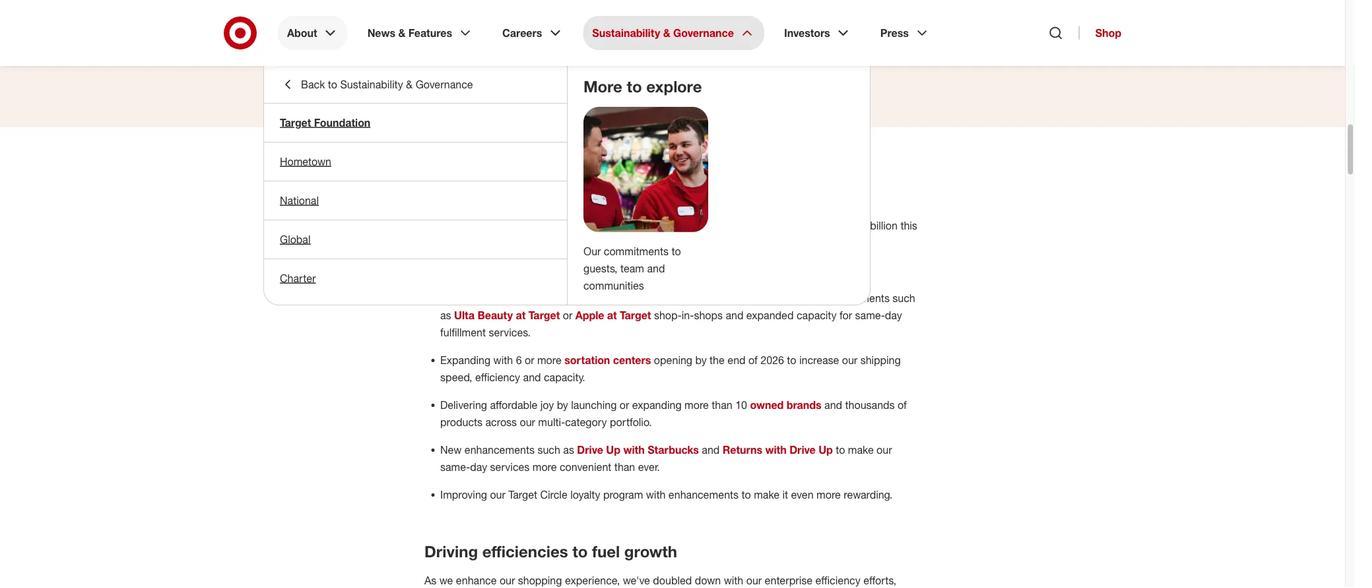 Task type: describe. For each thing, give the bounding box(es) containing it.
sustainability & governance
[[592, 26, 734, 39]]

more up capacity.
[[537, 354, 562, 367]]

rewarding.
[[844, 488, 893, 501]]

news & features link
[[358, 16, 483, 50]]

our left enterprise
[[746, 574, 762, 587]]

2 billion from the left
[[870, 219, 898, 232]]

we inside to do it, we'll keep investing in priority areas that build our capabilities, enhance our shopping experiences and make target more relevant than ever. in fact, we plan to invest $4 billion to $5 billion this year to deliver even more of what our guests love most. that includes …
[[717, 219, 731, 232]]

to
[[424, 202, 435, 215]]

site navigation element
[[0, 0, 1355, 587]]

build
[[656, 202, 679, 215]]

$5
[[856, 219, 867, 232]]

in inside to do it, we'll keep investing in priority areas that build our capabilities, enhance our shopping experiences and make target more relevant than ever. in fact, we plan to invest $4 billion to $5 billion this year to deliver even more of what our guests love most. that includes …
[[559, 202, 567, 215]]

& for features
[[398, 26, 406, 39]]

fact,
[[694, 219, 714, 232]]

2026
[[761, 354, 784, 367]]

circle
[[540, 488, 567, 501]]

governance inside button
[[416, 78, 473, 91]]

returns with drive up link
[[723, 444, 833, 456]]

expanding
[[632, 399, 682, 412]]

driving efficiencies to fuel growth
[[424, 542, 677, 561]]

that
[[635, 202, 653, 215]]

centers
[[613, 354, 651, 367]]

10
[[735, 399, 747, 412]]

enhance inside as we enhance our shopping experience, we've doubled down with our enterprise efficiency efforts,
[[456, 574, 497, 587]]

1 horizontal spatial in
[[668, 264, 676, 277]]

efficiency inside the opening by the end of 2026 to increase our shipping speed, efficiency and capacity.
[[475, 371, 520, 384]]

starbucks
[[648, 444, 699, 456]]

brands
[[787, 399, 822, 412]]

capabilities,
[[700, 202, 756, 215]]

our commitments to guests, team and communities
[[584, 245, 681, 292]]

features
[[409, 26, 452, 39]]

news & features
[[367, 26, 452, 39]]

updated
[[499, 292, 539, 305]]

back
[[301, 78, 325, 91]]

to inside to make our same-day services more convenient than ever.
[[836, 444, 845, 456]]

to left $5
[[844, 219, 853, 232]]

services
[[490, 461, 530, 474]]

of inside the opening by the end of 2026 to increase our shipping speed, efficiency and capacity.
[[749, 354, 758, 367]]

addition
[[766, 292, 805, 305]]

delivering affordable joy by launching or expanding more than 10 owned brands
[[440, 399, 822, 412]]

love
[[637, 236, 656, 249]]

more left rewarding.
[[817, 488, 841, 501]]

brian
[[554, 21, 594, 40]]

as we enhance our shopping experience, we've doubled down with our enterprise efficiency efforts,
[[424, 574, 920, 587]]

portfolio.
[[610, 416, 652, 429]]

our up $4
[[802, 202, 818, 215]]

efforts,
[[863, 574, 896, 587]]

most.
[[659, 236, 686, 249]]

1 up from the left
[[606, 444, 620, 456]]

fuel
[[592, 542, 620, 561]]

launching
[[571, 399, 617, 412]]

with right returns
[[765, 444, 787, 456]]

new
[[440, 444, 462, 456]]

ever. inside to do it, we'll keep investing in priority areas that build our capabilities, enhance our shopping experiences and make target more relevant than ever. in fact, we plan to invest $4 billion to $5 billion this year to deliver even more of what our guests love most. that includes …
[[657, 219, 679, 232]]

~175 stores updated by year's end, ranging from full remodels to the addition of enhancements such as
[[440, 292, 915, 322]]

target down services
[[508, 488, 537, 501]]

sortation centers link
[[565, 354, 651, 367]]

remodels
[[689, 292, 733, 305]]

to left it
[[742, 488, 751, 501]]

across
[[485, 416, 517, 429]]

…
[[755, 236, 765, 249]]

officer
[[679, 53, 710, 66]]

shop-in-shops and expanded capacity for same-day fulfillment services.
[[440, 309, 902, 339]]

to up …
[[757, 219, 766, 232]]

to right coming
[[554, 264, 563, 277]]

make inside to make our same-day services more convenient than ever.
[[848, 444, 874, 456]]

more inside to make our same-day services more convenient than ever.
[[533, 461, 557, 474]]

1 vertical spatial such
[[538, 444, 560, 456]]

coming
[[516, 264, 551, 277]]

sustainability & governance link
[[583, 16, 764, 50]]

hometown link
[[264, 143, 567, 181]]

careers
[[502, 26, 542, 39]]

by inside the opening by the end of 2026 to increase our shipping speed, efficiency and capacity.
[[695, 354, 707, 367]]

two target team members smiling in the grocery department image
[[584, 107, 708, 232]]

our down services
[[490, 488, 506, 501]]

our
[[584, 245, 601, 258]]

and inside and thousands of products across our multi-category portfolio.
[[825, 399, 842, 412]]

investors link
[[775, 16, 861, 50]]

to make our same-day services more convenient than ever.
[[440, 444, 892, 474]]

what
[[559, 236, 582, 249]]

efficiencies
[[482, 542, 568, 561]]

and inside shop-in-shops and expanded capacity for same-day fulfillment services.
[[726, 309, 744, 322]]

0 horizontal spatial in
[[424, 170, 439, 189]]

target down updated
[[529, 309, 560, 322]]

capacity.
[[544, 371, 585, 384]]

investing
[[514, 202, 556, 215]]

drive up with starbucks link
[[577, 444, 699, 456]]

the inside ~175 stores updated by year's end, ranging from full remodels to the addition of enhancements such as
[[748, 292, 763, 305]]

~20
[[440, 264, 458, 277]]

opening
[[654, 354, 692, 367]]

multi-
[[538, 416, 565, 429]]

such inside ~175 stores updated by year's end, ranging from full remodels to the addition of enhancements such as
[[893, 292, 915, 305]]

charter link
[[264, 259, 567, 298]]

2 at from the left
[[607, 309, 617, 322]]

than for 10
[[712, 399, 733, 412]]

more right 'expanding'
[[685, 399, 709, 412]]

to inside our commitments to guests, team and communities
[[672, 245, 681, 258]]

efficiency inside as we enhance our shopping experience, we've doubled down with our enterprise efficiency efforts,
[[816, 574, 861, 587]]

end,
[[586, 292, 607, 305]]

1 drive from the left
[[577, 444, 603, 456]]

and thousands of products across our multi-category portfolio.
[[440, 399, 907, 429]]

and left returns
[[702, 444, 720, 456]]

expanding with 6 or more sortation centers
[[440, 354, 651, 367]]

guests
[[603, 236, 634, 249]]

ulta
[[454, 309, 475, 322]]

stores inside ~175 stores updated by year's end, ranging from full remodels to the addition of enhancements such as
[[467, 292, 496, 305]]

with left 6
[[493, 354, 513, 367]]

to down experiences
[[447, 236, 457, 249]]

to inside ~175 stores updated by year's end, ranging from full remodels to the addition of enhancements such as
[[736, 292, 746, 305]]

we've
[[623, 574, 650, 587]]

affordable
[[490, 399, 538, 412]]

ever. inside to make our same-day services more convenient than ever.
[[638, 461, 660, 474]]

our right build at the top of the page
[[682, 202, 697, 215]]

we'll
[[487, 170, 521, 189]]

to down chair and chief executive officer
[[627, 77, 642, 96]]

joy
[[540, 399, 554, 412]]

of inside ~175 stores updated by year's end, ranging from full remodels to the addition of enhancements such as
[[808, 292, 817, 305]]

chief
[[603, 53, 627, 66]]

to do it, we'll keep investing in priority areas that build our capabilities, enhance our shopping experiences and make target more relevant than ever. in fact, we plan to invest $4 billion to $5 billion this year to deliver even more of what our guests love most. that includes …
[[424, 202, 917, 249]]

in-
[[682, 309, 694, 322]]

day inside shop-in-shops and expanded capacity for same-day fulfillment services.
[[885, 309, 902, 322]]

sortation
[[565, 354, 610, 367]]

loyalty
[[570, 488, 600, 501]]

2 drive from the left
[[790, 444, 816, 456]]

bring
[[525, 170, 564, 189]]



Task type: locate. For each thing, give the bounding box(es) containing it.
stores right "new"
[[484, 264, 513, 277]]

0 horizontal spatial enhancements
[[465, 444, 535, 456]]

services.
[[489, 326, 531, 339]]

than down new enhancements such as drive up with starbucks and returns with drive up
[[614, 461, 635, 474]]

by up ulta beauty at target or apple at target
[[542, 292, 553, 305]]

press link
[[871, 16, 939, 50]]

2 horizontal spatial or
[[620, 399, 629, 412]]

make down investing
[[506, 219, 532, 232]]

0 horizontal spatial in
[[559, 202, 567, 215]]

0 vertical spatial even
[[494, 236, 516, 249]]

0 vertical spatial efficiency
[[475, 371, 520, 384]]

capacity
[[797, 309, 837, 322]]

to right back
[[328, 78, 337, 91]]

1 vertical spatial enhance
[[456, 574, 497, 587]]

$4
[[799, 219, 810, 232]]

shop link
[[1079, 26, 1122, 40]]

make inside to do it, we'll keep investing in priority areas that build our capabilities, enhance our shopping experiences and make target more relevant than ever. in fact, we plan to invest $4 billion to $5 billion this year to deliver even more of what our guests love most. that includes …
[[506, 219, 532, 232]]

team
[[620, 262, 644, 275]]

1 at from the left
[[516, 309, 526, 322]]

the left end
[[710, 354, 725, 367]]

and down keep
[[485, 219, 503, 232]]

1 horizontal spatial enhancements
[[669, 488, 739, 501]]

to inside button
[[328, 78, 337, 91]]

0 horizontal spatial governance
[[416, 78, 473, 91]]

2 horizontal spatial &
[[663, 26, 670, 39]]

plan
[[734, 219, 754, 232]]

more up "circle"
[[533, 461, 557, 474]]

1 horizontal spatial billion
[[870, 219, 898, 232]]

1 vertical spatial day
[[470, 461, 487, 474]]

2 vertical spatial enhancements
[[669, 488, 739, 501]]

0 vertical spatial than
[[634, 219, 654, 232]]

beauty
[[478, 309, 513, 322]]

1 horizontal spatial in
[[682, 219, 691, 232]]

back to sustainability & governance
[[301, 78, 473, 91]]

relevant
[[594, 219, 631, 232]]

1 horizontal spatial the
[[748, 292, 763, 305]]

1 horizontal spatial such
[[893, 292, 915, 305]]

0 horizontal spatial make
[[506, 219, 532, 232]]

1 horizontal spatial as
[[563, 444, 574, 456]]

even inside to do it, we'll keep investing in priority areas that build our capabilities, enhance our shopping experiences and make target more relevant than ever. in fact, we plan to invest $4 billion to $5 billion this year to deliver even more of what our guests love most. that includes …
[[494, 236, 516, 249]]

at
[[516, 309, 526, 322], [607, 309, 617, 322]]

0 vertical spatial sustainability
[[592, 26, 660, 39]]

& for governance
[[663, 26, 670, 39]]

in inside to do it, we'll keep investing in priority areas that build our capabilities, enhance our shopping experiences and make target more relevant than ever. in fact, we plan to invest $4 billion to $5 billion this year to deliver even more of what our guests love most. that includes …
[[682, 219, 691, 232]]

1 horizontal spatial sustainability
[[592, 26, 660, 39]]

1 vertical spatial shopping
[[518, 574, 562, 587]]

enhance up invest
[[759, 202, 800, 215]]

of inside and thousands of products across our multi-category portfolio.
[[898, 399, 907, 412]]

at right the apple
[[607, 309, 617, 322]]

by for ranging
[[542, 292, 553, 305]]

expanded
[[746, 309, 794, 322]]

press
[[880, 26, 909, 39]]

1 horizontal spatial enhance
[[759, 202, 800, 215]]

global link
[[264, 220, 567, 259]]

category
[[565, 416, 607, 429]]

1 vertical spatial in
[[682, 219, 691, 232]]

with down portfolio.
[[623, 444, 645, 456]]

year's
[[556, 292, 583, 305]]

make
[[506, 219, 532, 232], [848, 444, 874, 456], [754, 488, 780, 501]]

2 horizontal spatial enhancements
[[820, 292, 890, 305]]

0 vertical spatial make
[[506, 219, 532, 232]]

with right program
[[646, 488, 666, 501]]

day up shipping
[[885, 309, 902, 322]]

our right what
[[584, 236, 600, 249]]

0 horizontal spatial enhance
[[456, 574, 497, 587]]

more down priority
[[566, 219, 591, 232]]

as
[[440, 309, 451, 322], [563, 444, 574, 456]]

1 vertical spatial ever.
[[638, 461, 660, 474]]

target
[[280, 116, 311, 129], [535, 219, 563, 232], [529, 309, 560, 322], [620, 309, 651, 322], [508, 488, 537, 501]]

0 horizontal spatial same-
[[440, 461, 470, 474]]

ulta beauty at target or apple at target
[[454, 309, 651, 322]]

governance
[[673, 26, 734, 39], [416, 78, 473, 91]]

& inside button
[[406, 78, 413, 91]]

0 horizontal spatial as
[[440, 309, 451, 322]]

enhance
[[759, 202, 800, 215], [456, 574, 497, 587]]

drive down brands
[[790, 444, 816, 456]]

0 vertical spatial in
[[559, 202, 567, 215]]

our down thousands
[[877, 444, 892, 456]]

0 vertical spatial enhancements
[[820, 292, 890, 305]]

sustainability inside 'link'
[[592, 26, 660, 39]]

1 vertical spatial stores
[[467, 292, 496, 305]]

0 vertical spatial in
[[424, 170, 439, 189]]

1 vertical spatial or
[[525, 354, 534, 367]]

investors
[[784, 26, 830, 39]]

2 up from the left
[[819, 444, 833, 456]]

by right opening
[[695, 354, 707, 367]]

keep
[[488, 202, 511, 215]]

6
[[516, 354, 522, 367]]

chair and chief executive officer
[[554, 53, 710, 66]]

& right news
[[398, 26, 406, 39]]

0 vertical spatial ever.
[[657, 219, 679, 232]]

drive up convenient
[[577, 444, 603, 456]]

target up hometown
[[280, 116, 311, 129]]

same- inside shop-in-shops and expanded capacity for same-day fulfillment services.
[[855, 309, 885, 322]]

1 horizontal spatial shopping
[[821, 202, 865, 215]]

2 horizontal spatial make
[[848, 444, 874, 456]]

with inside as we enhance our shopping experience, we've doubled down with our enterprise efficiency efforts,
[[724, 574, 743, 587]]

returns
[[723, 444, 762, 456]]

governance inside 'link'
[[673, 26, 734, 39]]

for
[[840, 309, 852, 322]]

to right remodels
[[736, 292, 746, 305]]

1 horizontal spatial efficiency
[[816, 574, 861, 587]]

1 vertical spatial by
[[695, 354, 707, 367]]

owned brands link
[[750, 399, 822, 412]]

target inside to do it, we'll keep investing in priority areas that build our capabilities, enhance our shopping experiences and make target more relevant than ever. in fact, we plan to invest $4 billion to $5 billion this year to deliver even more of what our guests love most. that includes …
[[535, 219, 563, 232]]

0 vertical spatial shopping
[[821, 202, 865, 215]]

1 horizontal spatial we
[[717, 219, 731, 232]]

convenient
[[560, 461, 612, 474]]

and inside the opening by the end of 2026 to increase our shipping speed, efficiency and capacity.
[[523, 371, 541, 384]]

we'll
[[465, 202, 485, 215]]

0 horizontal spatial the
[[710, 354, 725, 367]]

up up convenient
[[606, 444, 620, 456]]

with right down
[[724, 574, 743, 587]]

1 billion from the left
[[813, 219, 841, 232]]

the up expanded
[[748, 292, 763, 305]]

and right team
[[647, 262, 665, 275]]

by for expanding
[[557, 399, 568, 412]]

our inside and thousands of products across our multi-category portfolio.
[[520, 416, 535, 429]]

governance up officer
[[673, 26, 734, 39]]

ulta beauty at target link
[[454, 309, 560, 322]]

it,
[[453, 202, 462, 215]]

0 horizontal spatial billion
[[813, 219, 841, 232]]

efficiency left efforts,
[[816, 574, 861, 587]]

target inside target foundation link
[[280, 116, 311, 129]]

or right 6
[[525, 354, 534, 367]]

experiences
[[424, 219, 482, 232]]

do
[[438, 202, 450, 215]]

at down updated
[[516, 309, 526, 322]]

national
[[280, 194, 319, 207]]

1 horizontal spatial up
[[819, 444, 833, 456]]

drive
[[577, 444, 603, 456], [790, 444, 816, 456]]

and inside to do it, we'll keep investing in priority areas that build our capabilities, enhance our shopping experiences and make target more relevant than ever. in fact, we plan to invest $4 billion to $5 billion this year to deliver even more of what our guests love most. that includes …
[[485, 219, 503, 232]]

our right increase
[[842, 354, 858, 367]]

explore
[[646, 77, 702, 96]]

in
[[559, 202, 567, 215], [668, 264, 676, 277]]

and inside our commitments to guests, team and communities
[[647, 262, 665, 275]]

1 vertical spatial we
[[440, 574, 453, 587]]

in up to
[[424, 170, 439, 189]]

0 vertical spatial or
[[563, 309, 572, 322]]

more up coming
[[519, 236, 544, 249]]

deliver
[[460, 236, 491, 249]]

same- inside to make our same-day services more convenient than ever.
[[440, 461, 470, 474]]

shopping up $5
[[821, 202, 865, 215]]

& up executive
[[663, 26, 670, 39]]

0 vertical spatial we
[[717, 219, 731, 232]]

of up capacity
[[808, 292, 817, 305]]

back to sustainability & governance button
[[264, 66, 567, 103]]

1 horizontal spatial even
[[791, 488, 814, 501]]

1 horizontal spatial or
[[563, 309, 572, 322]]

make up rewarding.
[[848, 444, 874, 456]]

or up portfolio.
[[620, 399, 629, 412]]

apple at target link
[[575, 309, 651, 322]]

in left the fact,
[[682, 219, 691, 232]]

sustainability up foundation
[[340, 78, 403, 91]]

as inside ~175 stores updated by year's end, ranging from full remodels to the addition of enhancements such as
[[440, 309, 451, 322]]

enhancements down to make our same-day services more convenient than ever.
[[669, 488, 739, 501]]

day
[[885, 309, 902, 322], [470, 461, 487, 474]]

sustainability up chair and chief executive officer
[[592, 26, 660, 39]]

day left services
[[470, 461, 487, 474]]

our inside the opening by the end of 2026 to increase our shipping speed, efficiency and capacity.
[[842, 354, 858, 367]]

same-
[[855, 309, 885, 322], [440, 461, 470, 474]]

2 horizontal spatial by
[[695, 354, 707, 367]]

from
[[648, 292, 670, 305]]

day inside to make our same-day services more convenient than ever.
[[470, 461, 487, 474]]

1 horizontal spatial day
[[885, 309, 902, 322]]

0 vertical spatial enhance
[[759, 202, 800, 215]]

ranging
[[610, 292, 645, 305]]

1 vertical spatial even
[[791, 488, 814, 501]]

more down our
[[566, 264, 590, 277]]

enhancements inside ~175 stores updated by year's end, ranging from full remodels to the addition of enhancements such as
[[820, 292, 890, 305]]

to right 2026
[[787, 354, 796, 367]]

0 horizontal spatial up
[[606, 444, 620, 456]]

of right thousands
[[898, 399, 907, 412]]

shopping down driving efficiencies to fuel growth
[[518, 574, 562, 587]]

same- right for
[[855, 309, 885, 322]]

to
[[627, 77, 642, 96], [328, 78, 337, 91], [757, 219, 766, 232], [844, 219, 853, 232], [447, 236, 457, 249], [672, 245, 681, 258], [554, 264, 563, 277], [736, 292, 746, 305], [787, 354, 796, 367], [836, 444, 845, 456], [742, 488, 751, 501], [572, 542, 588, 561]]

target foundation
[[280, 116, 370, 129]]

about link
[[278, 16, 348, 50]]

as
[[424, 574, 437, 587]]

1 vertical spatial same-
[[440, 461, 470, 474]]

improving our target circle loyalty program with enhancements to make it even more rewarding.
[[440, 488, 893, 501]]

0 horizontal spatial at
[[516, 309, 526, 322]]

1 horizontal spatial governance
[[673, 26, 734, 39]]

& inside 'link'
[[663, 26, 670, 39]]

1 horizontal spatial drive
[[790, 444, 816, 456]]

of left what
[[547, 236, 556, 249]]

ever. down build at the top of the page
[[657, 219, 679, 232]]

1 horizontal spatial &
[[406, 78, 413, 91]]

0 vertical spatial day
[[885, 309, 902, 322]]

0 horizontal spatial &
[[398, 26, 406, 39]]

than for ever.
[[614, 461, 635, 474]]

efficiency
[[475, 371, 520, 384], [816, 574, 861, 587]]

it
[[782, 488, 788, 501]]

target down investing
[[535, 219, 563, 232]]

0 vertical spatial governance
[[673, 26, 734, 39]]

to left fuel
[[572, 542, 588, 561]]

sustainability inside button
[[340, 78, 403, 91]]

shop
[[1095, 26, 1122, 39]]

expanding
[[440, 354, 491, 367]]

0 horizontal spatial efficiency
[[475, 371, 520, 384]]

we down capabilities,
[[717, 219, 731, 232]]

enhance inside to do it, we'll keep investing in priority areas that build our capabilities, enhance our shopping experiences and make target more relevant than ever. in fact, we plan to invest $4 billion to $5 billion this year to deliver even more of what our guests love most. that includes …
[[759, 202, 800, 215]]

even
[[494, 236, 516, 249], [791, 488, 814, 501]]

new enhancements such as drive up with starbucks and returns with drive up
[[440, 444, 833, 456]]

0 horizontal spatial day
[[470, 461, 487, 474]]

we right "as"
[[440, 574, 453, 587]]

shopping inside as we enhance our shopping experience, we've doubled down with our enterprise efficiency efforts,
[[518, 574, 562, 587]]

and right brands
[[825, 399, 842, 412]]

about
[[287, 26, 317, 39]]

shopping inside to do it, we'll keep investing in priority areas that build our capabilities, enhance our shopping experiences and make target more relevant than ever. in fact, we plan to invest $4 billion to $5 billion this year to deliver even more of what our guests love most. that includes …
[[821, 202, 865, 215]]

our inside to make our same-day services more convenient than ever.
[[877, 444, 892, 456]]

0 horizontal spatial even
[[494, 236, 516, 249]]

1 vertical spatial than
[[712, 399, 733, 412]]

even right deliver
[[494, 236, 516, 249]]

target down ranging
[[620, 309, 651, 322]]

1 vertical spatial the
[[710, 354, 725, 367]]

0 horizontal spatial we
[[440, 574, 453, 587]]

1 horizontal spatial by
[[557, 399, 568, 412]]

of right end
[[749, 354, 758, 367]]

to inside the opening by the end of 2026 to increase our shipping speed, efficiency and capacity.
[[787, 354, 796, 367]]

our down efficiencies
[[500, 574, 515, 587]]

ever. down the drive up with starbucks link
[[638, 461, 660, 474]]

0 horizontal spatial sustainability
[[340, 78, 403, 91]]

stores
[[484, 264, 513, 277], [467, 292, 496, 305]]

1 horizontal spatial at
[[607, 309, 617, 322]]

and right shops
[[726, 309, 744, 322]]

delivering
[[440, 399, 487, 412]]

&
[[398, 26, 406, 39], [663, 26, 670, 39], [406, 78, 413, 91]]

by inside ~175 stores updated by year's end, ranging from full remodels to the addition of enhancements such as
[[542, 292, 553, 305]]

products
[[440, 416, 483, 429]]

end
[[728, 354, 746, 367]]

1 vertical spatial make
[[848, 444, 874, 456]]

1 horizontal spatial make
[[754, 488, 780, 501]]

1 vertical spatial enhancements
[[465, 444, 535, 456]]

enhancements up services
[[465, 444, 535, 456]]

2023.
[[679, 264, 706, 277]]

governance up target foundation link
[[416, 78, 473, 91]]

2 vertical spatial by
[[557, 399, 568, 412]]

0 horizontal spatial by
[[542, 292, 553, 305]]

1 horizontal spatial same-
[[855, 309, 885, 322]]

billion right $5
[[870, 219, 898, 232]]

sustainability
[[592, 26, 660, 39], [340, 78, 403, 91]]

careers link
[[493, 16, 573, 50]]

0 vertical spatial by
[[542, 292, 553, 305]]

0 vertical spatial same-
[[855, 309, 885, 322]]

0 horizontal spatial such
[[538, 444, 560, 456]]

news
[[367, 26, 395, 39]]

growth
[[624, 542, 677, 561]]

enhance down driving
[[456, 574, 497, 587]]

as down ~175
[[440, 309, 451, 322]]

or
[[563, 309, 572, 322], [525, 354, 534, 367], [620, 399, 629, 412]]

by right joy on the left of page
[[557, 399, 568, 412]]

our down affordable
[[520, 416, 535, 429]]

hometown
[[280, 155, 331, 168]]

enhancements up for
[[820, 292, 890, 305]]

2 vertical spatial than
[[614, 461, 635, 474]]

0 horizontal spatial or
[[525, 354, 534, 367]]

1 vertical spatial governance
[[416, 78, 473, 91]]

make left it
[[754, 488, 780, 501]]

and down expanding with 6 or more sortation centers
[[523, 371, 541, 384]]

0 horizontal spatial shopping
[[518, 574, 562, 587]]

0 horizontal spatial drive
[[577, 444, 603, 456]]

than down that
[[634, 219, 654, 232]]

commitments
[[604, 245, 669, 258]]

efficiency down 6
[[475, 371, 520, 384]]

1 vertical spatial sustainability
[[340, 78, 403, 91]]

enterprise
[[765, 574, 813, 587]]

to up rewarding.
[[836, 444, 845, 456]]

1 vertical spatial efficiency
[[816, 574, 861, 587]]

full
[[672, 292, 686, 305]]

best
[[690, 170, 723, 189]]

2 vertical spatial or
[[620, 399, 629, 412]]

in left priority
[[559, 202, 567, 215]]

than inside to do it, we'll keep investing in priority areas that build our capabilities, enhance our shopping experiences and make target more relevant than ever. in fact, we plan to invest $4 billion to $5 billion this year to deliver even more of what our guests love most. that includes …
[[634, 219, 654, 232]]

2 vertical spatial make
[[754, 488, 780, 501]]

as up convenient
[[563, 444, 574, 456]]

areas
[[606, 202, 632, 215]]

same- down new
[[440, 461, 470, 474]]

of inside to do it, we'll keep investing in priority areas that build our capabilities, enhance our shopping experiences and make target more relevant than ever. in fact, we plan to invest $4 billion to $5 billion this year to deliver even more of what our guests love most. that includes …
[[547, 236, 556, 249]]

than
[[634, 219, 654, 232], [712, 399, 733, 412], [614, 461, 635, 474]]

1 vertical spatial as
[[563, 444, 574, 456]]

0 vertical spatial stores
[[484, 264, 513, 277]]

billion right $4
[[813, 219, 841, 232]]

& up target foundation link
[[406, 78, 413, 91]]

we inside as we enhance our shopping experience, we've doubled down with our enterprise efficiency efforts,
[[440, 574, 453, 587]]

0 vertical spatial such
[[893, 292, 915, 305]]

shopping
[[821, 202, 865, 215], [518, 574, 562, 587]]

than inside to make our same-day services more convenient than ever.
[[614, 461, 635, 474]]

global
[[280, 233, 311, 246]]

in left 2023.
[[668, 264, 676, 277]]

the inside the opening by the end of 2026 to increase our shipping speed, efficiency and capacity.
[[710, 354, 725, 367]]

0 vertical spatial as
[[440, 309, 451, 322]]

foundation
[[314, 116, 370, 129]]

to left that
[[672, 245, 681, 258]]

~20 new stores coming to more neighborhoods in 2023.
[[440, 264, 706, 277]]

and left the chief
[[582, 53, 600, 66]]

0 vertical spatial the
[[748, 292, 763, 305]]

1 vertical spatial in
[[668, 264, 676, 277]]

or down year's
[[563, 309, 572, 322]]

that
[[689, 236, 710, 249]]



Task type: vqa. For each thing, say whether or not it's contained in the screenshot.
rightmost An
no



